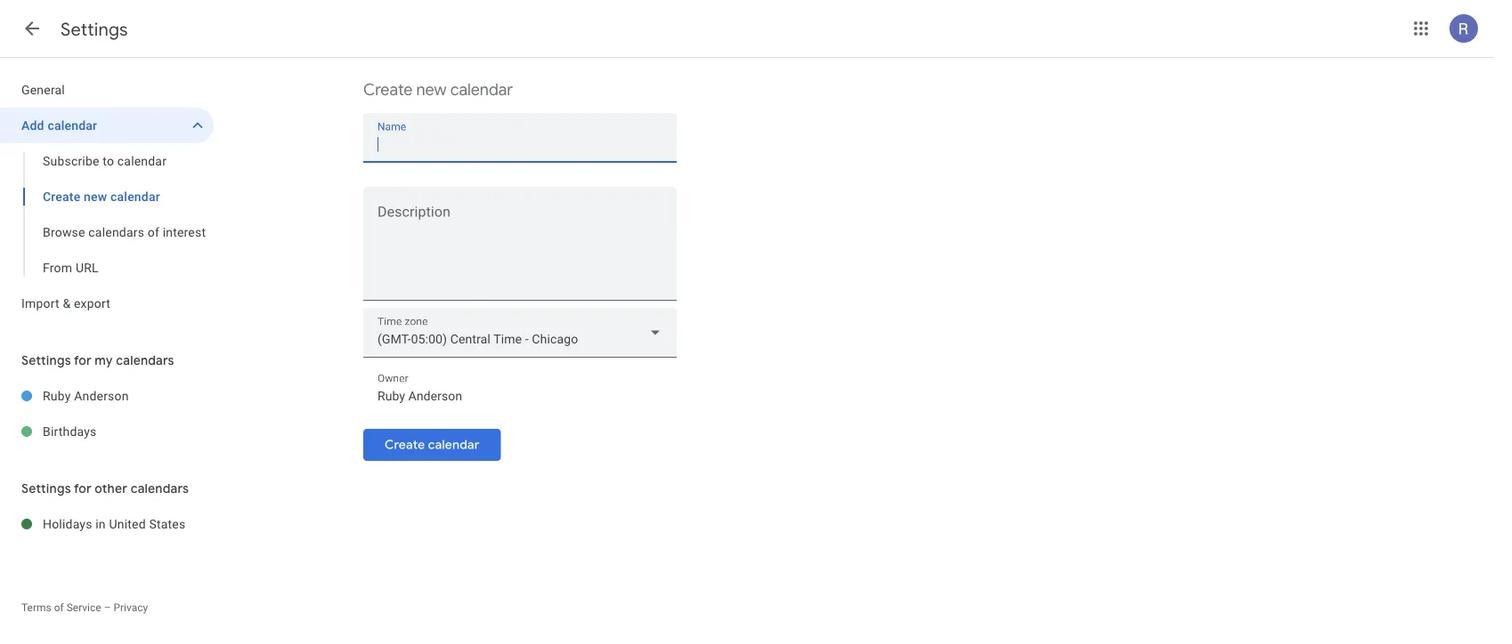 Task type: locate. For each thing, give the bounding box(es) containing it.
0 vertical spatial new
[[416, 80, 447, 100]]

0 vertical spatial for
[[74, 353, 92, 369]]

holidays in united states link
[[43, 507, 214, 543]]

create for group containing subscribe to calendar
[[43, 189, 81, 204]]

1 vertical spatial settings
[[21, 353, 71, 369]]

tree
[[0, 72, 214, 322]]

0 horizontal spatial of
[[54, 602, 64, 615]]

create
[[363, 80, 413, 100], [43, 189, 81, 204], [385, 437, 425, 453]]

for for my
[[74, 353, 92, 369]]

holidays in united states
[[43, 517, 186, 532]]

1 vertical spatial of
[[54, 602, 64, 615]]

settings for settings for my calendars
[[21, 353, 71, 369]]

1 vertical spatial create
[[43, 189, 81, 204]]

new
[[416, 80, 447, 100], [84, 189, 107, 204]]

1 vertical spatial create new calendar
[[43, 189, 160, 204]]

terms
[[21, 602, 51, 615]]

0 horizontal spatial create new calendar
[[43, 189, 160, 204]]

calendars up states
[[131, 481, 189, 497]]

calendars right my
[[116, 353, 174, 369]]

0 vertical spatial settings
[[61, 18, 128, 41]]

1 horizontal spatial of
[[148, 225, 159, 240]]

settings for my calendars
[[21, 353, 174, 369]]

calendar inside tree item
[[48, 118, 97, 133]]

1 horizontal spatial create new calendar
[[363, 80, 513, 100]]

for
[[74, 353, 92, 369], [74, 481, 92, 497]]

import
[[21, 296, 59, 311]]

for left other at the left bottom of page
[[74, 481, 92, 497]]

go back image
[[21, 18, 43, 39]]

2 vertical spatial create
[[385, 437, 425, 453]]

tree containing general
[[0, 72, 214, 322]]

0 vertical spatial create new calendar
[[363, 80, 513, 100]]

settings
[[61, 18, 128, 41], [21, 353, 71, 369], [21, 481, 71, 497]]

to
[[103, 154, 114, 168]]

0 vertical spatial calendars
[[88, 225, 144, 240]]

birthdays tree item
[[0, 414, 214, 450]]

states
[[149, 517, 186, 532]]

create inside button
[[385, 437, 425, 453]]

add calendar tree item
[[0, 108, 214, 143]]

import & export
[[21, 296, 111, 311]]

calendars up url
[[88, 225, 144, 240]]

2 vertical spatial calendars
[[131, 481, 189, 497]]

settings for settings
[[61, 18, 128, 41]]

0 horizontal spatial new
[[84, 189, 107, 204]]

2 for from the top
[[74, 481, 92, 497]]

1 vertical spatial calendars
[[116, 353, 174, 369]]

from url
[[43, 261, 99, 275]]

for left my
[[74, 353, 92, 369]]

in
[[96, 517, 106, 532]]

settings up ruby
[[21, 353, 71, 369]]

0 vertical spatial of
[[148, 225, 159, 240]]

1 vertical spatial new
[[84, 189, 107, 204]]

2 vertical spatial settings
[[21, 481, 71, 497]]

settings heading
[[61, 18, 128, 41]]

None field
[[363, 308, 677, 358]]

calendars for other
[[131, 481, 189, 497]]

calendar
[[450, 80, 513, 100], [48, 118, 97, 133], [117, 154, 167, 168], [111, 189, 160, 204], [428, 437, 480, 453]]

settings up holidays
[[21, 481, 71, 497]]

add
[[21, 118, 44, 133]]

create new calendar
[[363, 80, 513, 100], [43, 189, 160, 204]]

1 for from the top
[[74, 353, 92, 369]]

of
[[148, 225, 159, 240], [54, 602, 64, 615]]

calendars inside group
[[88, 225, 144, 240]]

calendars
[[88, 225, 144, 240], [116, 353, 174, 369], [131, 481, 189, 497]]

of right terms
[[54, 602, 64, 615]]

of left 'interest'
[[148, 225, 159, 240]]

subscribe to calendar
[[43, 154, 167, 168]]

1 vertical spatial for
[[74, 481, 92, 497]]

create inside group
[[43, 189, 81, 204]]

0 vertical spatial create
[[363, 80, 413, 100]]

group
[[0, 143, 214, 286]]

None text field
[[378, 132, 663, 157], [363, 208, 677, 293], [378, 384, 663, 409], [378, 132, 663, 157], [363, 208, 677, 293], [378, 384, 663, 409]]

settings right go back "image"
[[61, 18, 128, 41]]

ruby anderson tree item
[[0, 379, 214, 414]]



Task type: describe. For each thing, give the bounding box(es) containing it.
terms of service – privacy
[[21, 602, 148, 615]]

export
[[74, 296, 111, 311]]

create calendar
[[385, 437, 480, 453]]

create for create calendar button
[[385, 437, 425, 453]]

settings for settings for other calendars
[[21, 481, 71, 497]]

ruby anderson
[[43, 389, 129, 404]]

ruby
[[43, 389, 71, 404]]

group containing subscribe to calendar
[[0, 143, 214, 286]]

birthdays link
[[43, 414, 214, 450]]

interest
[[163, 225, 206, 240]]

service
[[67, 602, 101, 615]]

–
[[104, 602, 111, 615]]

general
[[21, 82, 65, 97]]

privacy link
[[114, 602, 148, 615]]

for for other
[[74, 481, 92, 497]]

create new calendar inside tree
[[43, 189, 160, 204]]

terms of service link
[[21, 602, 101, 615]]

new inside group
[[84, 189, 107, 204]]

privacy
[[114, 602, 148, 615]]

anderson
[[74, 389, 129, 404]]

browse calendars of interest
[[43, 225, 206, 240]]

united
[[109, 517, 146, 532]]

holidays in united states tree item
[[0, 507, 214, 543]]

birthdays
[[43, 424, 97, 439]]

calendar inside button
[[428, 437, 480, 453]]

add calendar
[[21, 118, 97, 133]]

settings for other calendars
[[21, 481, 189, 497]]

url
[[76, 261, 99, 275]]

calendars for my
[[116, 353, 174, 369]]

browse
[[43, 225, 85, 240]]

&
[[63, 296, 71, 311]]

1 horizontal spatial new
[[416, 80, 447, 100]]

from
[[43, 261, 72, 275]]

other
[[95, 481, 128, 497]]

subscribe
[[43, 154, 99, 168]]

holidays
[[43, 517, 92, 532]]

create calendar button
[[363, 424, 501, 467]]

my
[[95, 353, 113, 369]]

settings for my calendars tree
[[0, 379, 214, 450]]



Task type: vqa. For each thing, say whether or not it's contained in the screenshot.
8 associated with 8 PM
no



